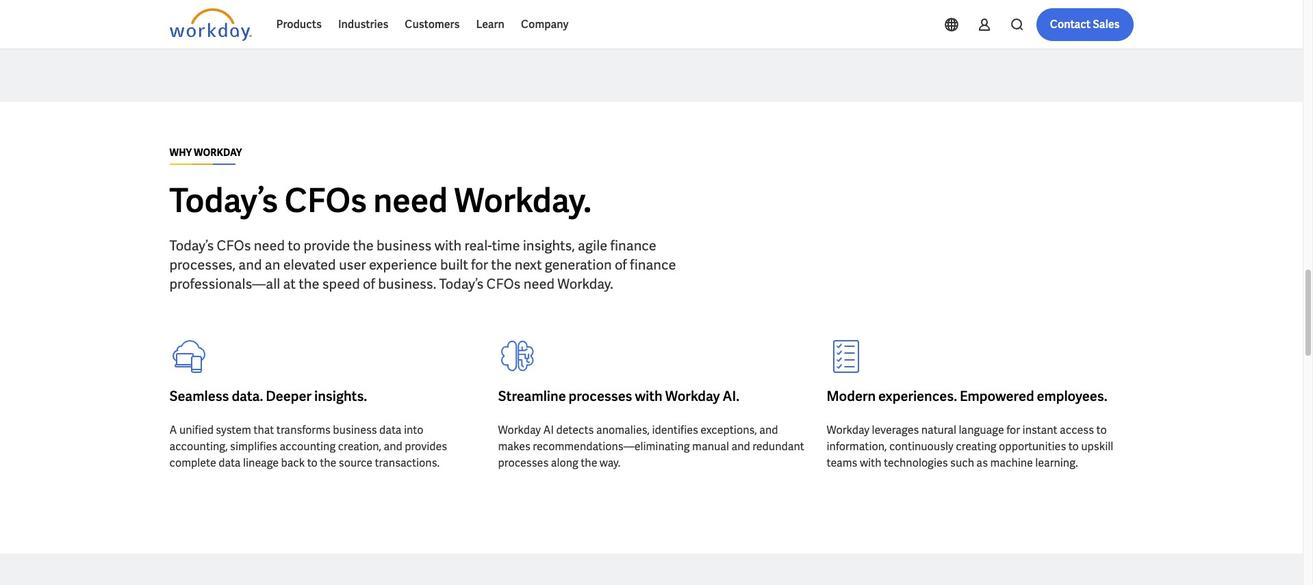 Task type: locate. For each thing, give the bounding box(es) containing it.
1 horizontal spatial of
[[615, 256, 627, 274]]

employees.
[[1037, 387, 1108, 405]]

to up elevated
[[288, 237, 301, 254]]

0 horizontal spatial cfos
[[217, 237, 251, 254]]

company button
[[513, 8, 577, 41]]

of down "user"
[[363, 275, 375, 293]]

1 horizontal spatial cfos
[[285, 179, 367, 222]]

today's cfos need workday.
[[169, 179, 592, 222]]

data
[[379, 423, 402, 437], [219, 456, 241, 470]]

0 vertical spatial processes
[[569, 387, 632, 405]]

today's
[[169, 179, 278, 222], [169, 237, 214, 254], [439, 275, 484, 293]]

need down next
[[524, 275, 555, 293]]

with
[[435, 237, 462, 254], [635, 387, 663, 405], [860, 456, 882, 470]]

workday
[[665, 387, 720, 405], [498, 423, 541, 437], [827, 423, 870, 437]]

industries
[[338, 17, 389, 32]]

to down access
[[1069, 439, 1079, 454]]

today's for today's cfos need to provide the business with real-time insights, agile finance processes, and an elevated user experience built for the next generation of finance professionals—all at the speed of business. today's cfos need workday.
[[169, 237, 214, 254]]

access
[[1060, 423, 1094, 437]]

cfos up provide
[[285, 179, 367, 222]]

workday leverages natural language for instant access to information, continuously creating opportunities to upskill teams with technologies such as machine learning.
[[827, 423, 1114, 470]]

contact sales link
[[1037, 8, 1134, 41]]

1 horizontal spatial data
[[379, 423, 402, 437]]

data down simplifies
[[219, 456, 241, 470]]

0 vertical spatial need
[[373, 179, 448, 222]]

data left into
[[379, 423, 402, 437]]

with down 'information,'
[[860, 456, 882, 470]]

contact
[[1050, 17, 1091, 32]]

0 vertical spatial of
[[615, 256, 627, 274]]

0 horizontal spatial with
[[435, 237, 462, 254]]

and inside the a unified system that transforms business data into accounting, simplifies accounting creation, and provides complete data lineage back to the source transactions.
[[384, 439, 403, 454]]

company
[[521, 17, 569, 32]]

business
[[377, 237, 432, 254], [333, 423, 377, 437]]

business up creation, on the bottom left of page
[[333, 423, 377, 437]]

workday up 'information,'
[[827, 423, 870, 437]]

0 horizontal spatial need
[[254, 237, 285, 254]]

customers button
[[397, 8, 468, 41]]

of right generation
[[615, 256, 627, 274]]

and down "exceptions," on the bottom right of page
[[732, 439, 750, 454]]

0 horizontal spatial for
[[471, 256, 488, 274]]

to down accounting
[[307, 456, 318, 470]]

customers
[[405, 17, 460, 32]]

1 horizontal spatial processes
[[569, 387, 632, 405]]

sales
[[1093, 17, 1120, 32]]

cfos down next
[[487, 275, 521, 293]]

2 vertical spatial with
[[860, 456, 882, 470]]

with inside today's cfos need to provide the business with real-time insights, agile finance processes, and an elevated user experience built for the next generation of finance professionals—all at the speed of business. today's cfos need workday.
[[435, 237, 462, 254]]

processes inside workday ai detects anomalies, identifies exceptions, and makes recommendations—eliminating manual and redundant processes along the way.
[[498, 456, 549, 470]]

&
[[666, 7, 676, 24]]

business inside the a unified system that transforms business data into accounting, simplifies accounting creation, and provides complete data lineage back to the source transactions.
[[333, 423, 377, 437]]

data.
[[232, 387, 263, 405]]

need up an on the top of page
[[254, 237, 285, 254]]

empowered
[[960, 387, 1034, 405]]

workday.
[[454, 179, 592, 222], [558, 275, 613, 293]]

processes
[[569, 387, 632, 405], [498, 456, 549, 470]]

workday up "makes"
[[498, 423, 541, 437]]

the
[[353, 237, 374, 254], [491, 256, 512, 274], [299, 275, 319, 293], [320, 456, 337, 470], [581, 456, 597, 470]]

2 horizontal spatial need
[[524, 275, 555, 293]]

into
[[404, 423, 424, 437]]

need up experience
[[373, 179, 448, 222]]

exceptions,
[[701, 423, 757, 437]]

detects
[[556, 423, 594, 437]]

workday. down generation
[[558, 275, 613, 293]]

today's cfos need to provide the business with real-time insights, agile finance processes, and an elevated user experience built for the next generation of finance professionals—all at the speed of business. today's cfos need workday.
[[169, 237, 676, 293]]

1 vertical spatial of
[[363, 275, 375, 293]]

1 horizontal spatial with
[[635, 387, 663, 405]]

workday inside workday ai detects anomalies, identifies exceptions, and makes recommendations—eliminating manual and redundant processes along the way.
[[498, 423, 541, 437]]

the inside the a unified system that transforms business data into accounting, simplifies accounting creation, and provides complete data lineage back to the source transactions.
[[320, 456, 337, 470]]

insights.
[[314, 387, 367, 405]]

1 horizontal spatial for
[[1007, 423, 1020, 437]]

such
[[951, 456, 974, 470]]

0 horizontal spatial processes
[[498, 456, 549, 470]]

teams
[[827, 456, 858, 470]]

way.
[[600, 456, 621, 470]]

0 vertical spatial cfos
[[285, 179, 367, 222]]

1 vertical spatial cfos
[[217, 237, 251, 254]]

continuously
[[890, 439, 954, 454]]

workday up identifies
[[665, 387, 720, 405]]

as
[[977, 456, 988, 470]]

0 horizontal spatial workday
[[498, 423, 541, 437]]

workday. inside today's cfos need to provide the business with real-time insights, agile finance processes, and an elevated user experience built for the next generation of finance professionals—all at the speed of business. today's cfos need workday.
[[558, 275, 613, 293]]

and left an on the top of page
[[239, 256, 262, 274]]

0 vertical spatial with
[[435, 237, 462, 254]]

to
[[288, 237, 301, 254], [1097, 423, 1107, 437], [1069, 439, 1079, 454], [307, 456, 318, 470]]

accounting
[[546, 7, 617, 24]]

1 vertical spatial today's
[[169, 237, 214, 254]]

0 vertical spatial business
[[377, 237, 432, 254]]

with up built
[[435, 237, 462, 254]]

of
[[615, 256, 627, 274], [363, 275, 375, 293]]

workday. up the time
[[454, 179, 592, 222]]

cfos up processes,
[[217, 237, 251, 254]]

1 horizontal spatial need
[[373, 179, 448, 222]]

system
[[216, 423, 251, 437]]

industries button
[[330, 8, 397, 41]]

ai
[[543, 423, 554, 437]]

0 vertical spatial today's
[[169, 179, 278, 222]]

the inside workday ai detects anomalies, identifies exceptions, and makes recommendations—eliminating manual and redundant processes along the way.
[[581, 456, 597, 470]]

streamline
[[498, 387, 566, 405]]

real-
[[465, 237, 492, 254]]

deeper
[[266, 387, 312, 405]]

makes
[[498, 439, 531, 454]]

business inside today's cfos need to provide the business with real-time insights, agile finance processes, and an elevated user experience built for the next generation of finance professionals—all at the speed of business. today's cfos need workday.
[[377, 237, 432, 254]]

language
[[959, 423, 1004, 437]]

contact sales
[[1050, 17, 1120, 32]]

the left way.
[[581, 456, 597, 470]]

for down real-
[[471, 256, 488, 274]]

learn
[[476, 17, 505, 32]]

a unified system that transforms business data into accounting, simplifies accounting creation, and provides complete data lineage back to the source transactions.
[[169, 423, 447, 470]]

the up "user"
[[353, 237, 374, 254]]

for up opportunities
[[1007, 423, 1020, 437]]

and inside today's cfos need to provide the business with real-time insights, agile finance processes, and an elevated user experience built for the next generation of finance professionals—all at the speed of business. today's cfos need workday.
[[239, 256, 262, 274]]

0 horizontal spatial data
[[219, 456, 241, 470]]

for
[[471, 256, 488, 274], [1007, 423, 1020, 437]]

and
[[239, 256, 262, 274], [760, 423, 778, 437], [384, 439, 403, 454], [732, 439, 750, 454]]

1 vertical spatial with
[[635, 387, 663, 405]]

1 vertical spatial need
[[254, 237, 285, 254]]

finance
[[610, 237, 657, 254], [630, 256, 676, 274]]

corporate
[[678, 7, 741, 24]]

today's up processes,
[[169, 237, 214, 254]]

products button
[[268, 8, 330, 41]]

and up redundant
[[760, 423, 778, 437]]

today's down workday in the top of the page
[[169, 179, 278, 222]]

processes up anomalies,
[[569, 387, 632, 405]]

1 vertical spatial for
[[1007, 423, 1020, 437]]

1 vertical spatial workday.
[[558, 275, 613, 293]]

2 horizontal spatial cfos
[[487, 275, 521, 293]]

1 vertical spatial processes
[[498, 456, 549, 470]]

workday inside workday leverages natural language for instant access to information, continuously creating opportunities to upskill teams with technologies such as machine learning.
[[827, 423, 870, 437]]

1 vertical spatial business
[[333, 423, 377, 437]]

for inside today's cfos need to provide the business with real-time insights, agile finance processes, and an elevated user experience built for the next generation of finance professionals—all at the speed of business. today's cfos need workday.
[[471, 256, 488, 274]]

processes down "makes"
[[498, 456, 549, 470]]

today's down built
[[439, 275, 484, 293]]

2 horizontal spatial workday
[[827, 423, 870, 437]]

2 horizontal spatial with
[[860, 456, 882, 470]]

2 vertical spatial today's
[[439, 275, 484, 293]]

officer
[[620, 7, 663, 24]]

need for workday.
[[373, 179, 448, 222]]

a
[[169, 423, 177, 437]]

need for to
[[254, 237, 285, 254]]

cfos
[[285, 179, 367, 222], [217, 237, 251, 254], [487, 275, 521, 293]]

the down elevated
[[299, 275, 319, 293]]

with up anomalies,
[[635, 387, 663, 405]]

to inside the a unified system that transforms business data into accounting, simplifies accounting creation, and provides complete data lineage back to the source transactions.
[[307, 456, 318, 470]]

business up experience
[[377, 237, 432, 254]]

0 vertical spatial for
[[471, 256, 488, 274]]

the down accounting
[[320, 456, 337, 470]]

and up "transactions."
[[384, 439, 403, 454]]

1 vertical spatial data
[[219, 456, 241, 470]]

why
[[169, 146, 192, 159]]



Task type: describe. For each thing, give the bounding box(es) containing it.
professionals—all
[[169, 275, 280, 293]]

learning.
[[1036, 456, 1078, 470]]

1 horizontal spatial workday
[[665, 387, 720, 405]]

experiences.
[[879, 387, 957, 405]]

provide
[[304, 237, 350, 254]]

transactions.
[[375, 456, 440, 470]]

the down the time
[[491, 256, 512, 274]]

lineage
[[243, 456, 279, 470]]

accounting,
[[169, 439, 228, 454]]

creating
[[956, 439, 997, 454]]

speed
[[322, 275, 360, 293]]

next
[[515, 256, 542, 274]]

information,
[[827, 439, 887, 454]]

0 vertical spatial finance
[[610, 237, 657, 254]]

user
[[339, 256, 366, 274]]

ai.
[[723, 387, 740, 405]]

manual
[[692, 439, 729, 454]]

2 vertical spatial cfos
[[487, 275, 521, 293]]

1 vertical spatial finance
[[630, 256, 676, 274]]

provides
[[405, 439, 447, 454]]

simplifies
[[230, 439, 277, 454]]

0 horizontal spatial of
[[363, 275, 375, 293]]

anomalies,
[[596, 423, 650, 437]]

upskill
[[1081, 439, 1114, 454]]

learn button
[[468, 8, 513, 41]]

seamless data. deeper insights.
[[169, 387, 367, 405]]

built
[[440, 256, 468, 274]]

leverages
[[872, 423, 919, 437]]

modern experiences. empowered employees.
[[827, 387, 1108, 405]]

workday
[[194, 146, 242, 159]]

processes,
[[169, 256, 236, 274]]

identifies
[[652, 423, 698, 437]]

0 vertical spatial data
[[379, 423, 402, 437]]

to inside today's cfos need to provide the business with real-time insights, agile finance processes, and an elevated user experience built for the next generation of finance professionals—all at the speed of business. today's cfos need workday.
[[288, 237, 301, 254]]

products
[[276, 17, 322, 32]]

streamline processes with workday ai.
[[498, 387, 740, 405]]

opportunities
[[999, 439, 1066, 454]]

seamless
[[169, 387, 229, 405]]

redundant
[[753, 439, 805, 454]]

time
[[492, 237, 520, 254]]

0 vertical spatial workday.
[[454, 179, 592, 222]]

instant
[[1023, 423, 1058, 437]]

—chief accounting officer & corporate controller
[[496, 7, 807, 24]]

generation
[[545, 256, 612, 274]]

an
[[265, 256, 280, 274]]

experience
[[369, 256, 437, 274]]

complete
[[169, 456, 216, 470]]

back
[[281, 456, 305, 470]]

along
[[551, 456, 579, 470]]

cfos for to
[[217, 237, 251, 254]]

unified
[[179, 423, 214, 437]]

workday for streamline processes with workday ai.
[[498, 423, 541, 437]]

cfos for workday.
[[285, 179, 367, 222]]

for inside workday leverages natural language for instant access to information, continuously creating opportunities to upskill teams with technologies such as machine learning.
[[1007, 423, 1020, 437]]

today's for today's cfos need workday.
[[169, 179, 278, 222]]

elevated
[[283, 256, 336, 274]]

at
[[283, 275, 296, 293]]

accounting
[[280, 439, 336, 454]]

technologies
[[884, 456, 948, 470]]

2 vertical spatial need
[[524, 275, 555, 293]]

with inside workday leverages natural language for instant access to information, continuously creating opportunities to upskill teams with technologies such as machine learning.
[[860, 456, 882, 470]]

natural
[[922, 423, 957, 437]]

workday ai detects anomalies, identifies exceptions, and makes recommendations—eliminating manual and redundant processes along the way.
[[498, 423, 805, 470]]

creation,
[[338, 439, 381, 454]]

workday for modern experiences. empowered employees.
[[827, 423, 870, 437]]

controller
[[744, 7, 807, 24]]

—chief
[[496, 7, 543, 24]]

business.
[[378, 275, 436, 293]]

recommendations—eliminating
[[533, 439, 690, 454]]

source
[[339, 456, 373, 470]]

insights,
[[523, 237, 575, 254]]

go to the homepage image
[[169, 8, 252, 41]]

modern
[[827, 387, 876, 405]]

transforms
[[277, 423, 331, 437]]

to up upskill
[[1097, 423, 1107, 437]]

machine
[[991, 456, 1033, 470]]

that
[[254, 423, 274, 437]]

agile
[[578, 237, 608, 254]]



Task type: vqa. For each thing, say whether or not it's contained in the screenshot.
Analytics
no



